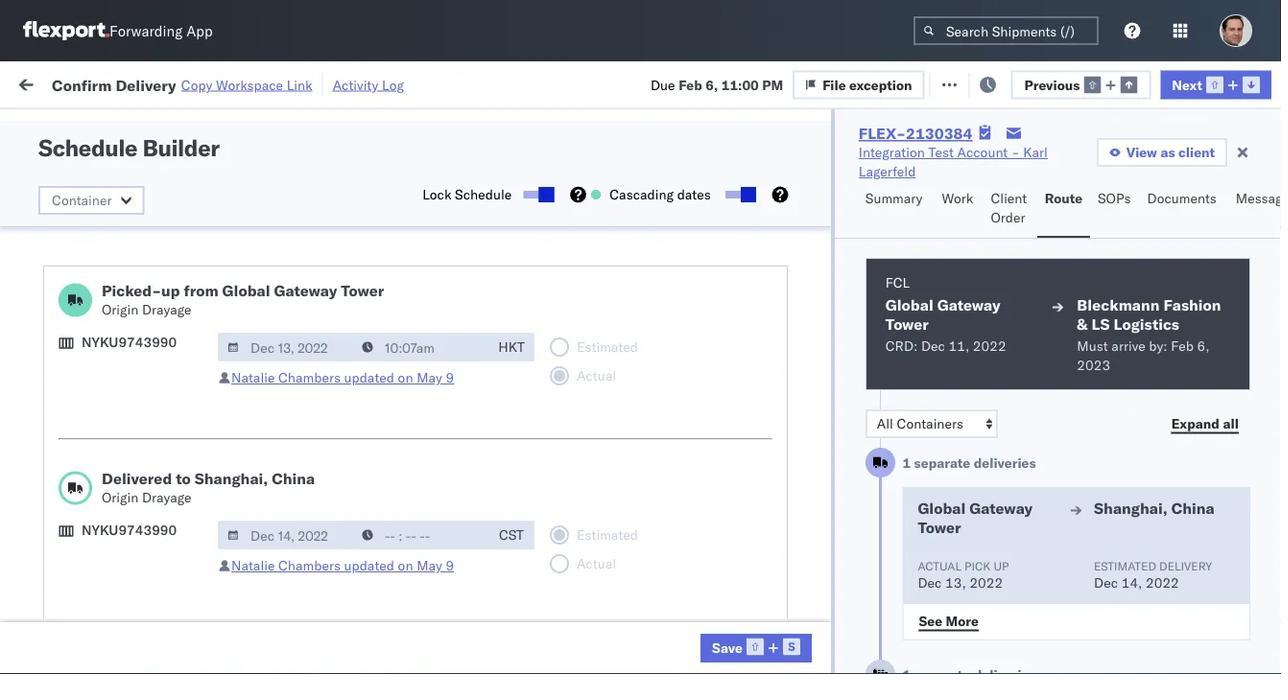 Task type: describe. For each thing, give the bounding box(es) containing it.
delivery for first the schedule delivery appointment button from the top of the page
[[104, 170, 154, 187]]

ping up otter products, llc
[[837, 594, 869, 611]]

2130384 up consignee button at the top
[[906, 124, 973, 143]]

at
[[381, 74, 393, 91]]

up inside picked-up from global gateway tower origin drayage
[[161, 281, 180, 301]]

schedule for schedule pickup from rotterdam, netherlands button
[[44, 203, 101, 220]]

6 ocean from the top
[[588, 509, 627, 526]]

13, for 2022
[[946, 575, 967, 592]]

1 ocean from the top
[[588, 171, 627, 188]]

2130384 up sops
[[1101, 171, 1160, 188]]

3 ocean from the top
[[588, 256, 627, 273]]

import work button
[[154, 61, 250, 105]]

documents down the numbers
[[1148, 190, 1217, 207]]

client
[[991, 190, 1028, 207]]

flex-2130384 down sops
[[1060, 214, 1160, 230]]

11:59 pm pst, feb 14, 2023 for schedule delivery appointment
[[309, 552, 491, 568]]

see more
[[919, 613, 979, 630]]

must
[[1078, 338, 1109, 355]]

14, for schedule delivery appointment
[[434, 552, 455, 568]]

bookings test consignee up products
[[712, 552, 865, 568]]

clearance for first the upload customs clearance documents link from the bottom
[[149, 414, 210, 431]]

pickup for 3:00 am pst, feb 6, 2023
[[97, 372, 138, 389]]

gvcu5265864 for 11:00 pm pst, feb 2, 2023
[[1183, 255, 1277, 272]]

0 horizontal spatial exception
[[850, 76, 913, 93]]

estimated delivery dec 14, 2022
[[1095, 559, 1213, 592]]

3:00 am pst, feb 6, 2023
[[309, 383, 476, 399]]

inc.
[[810, 425, 833, 442]]

0 horizontal spatial file
[[823, 76, 846, 93]]

0 vertical spatial by:
[[69, 118, 88, 134]]

gateway inside picked-up from global gateway tower origin drayage
[[274, 281, 337, 301]]

id
[[1054, 157, 1065, 171]]

consignee down inc.
[[801, 509, 865, 526]]

appointment for schedule delivery appointment link corresponding to first the schedule delivery appointment button from the top of the page
[[157, 170, 236, 187]]

3,
[[427, 298, 439, 315]]

2 vertical spatial 6,
[[427, 383, 439, 399]]

workitem button
[[12, 153, 278, 172]]

work inside button
[[942, 190, 974, 207]]

confirm pickup from rotterdam, netherlands for 3:00
[[44, 372, 241, 408]]

batch action
[[1175, 74, 1258, 91]]

ready
[[146, 119, 180, 133]]

1 flex-2130387 from the top
[[1060, 256, 1160, 273]]

1 horizontal spatial exception
[[981, 74, 1044, 91]]

rotterdam, for 11:00 pm pst, feb 2, 2023
[[173, 245, 241, 262]]

6, inside feb 6, 2023
[[1198, 338, 1210, 355]]

expand
[[1172, 415, 1220, 432]]

2 resize handle column header from the left
[[488, 149, 511, 675]]

11,
[[949, 338, 970, 355]]

natalie chambers updated on may 9 button for delivered to shanghai, china
[[231, 558, 454, 575]]

my work
[[19, 70, 105, 96]]

cascading dates
[[610, 186, 711, 203]]

3 ocean fcl from the top
[[588, 256, 655, 273]]

1 resize handle column header from the left
[[275, 149, 298, 675]]

1
[[903, 455, 911, 472]]

3 11:59 from the top
[[309, 552, 347, 568]]

ls
[[1092, 315, 1110, 334]]

ping - test entity up otter products, llc
[[837, 594, 949, 611]]

flex-2130384 link
[[859, 124, 973, 143]]

2 ocean fcl from the top
[[588, 214, 655, 230]]

message (0)
[[257, 74, 336, 91]]

cst
[[499, 527, 524, 544]]

workitem
[[21, 157, 71, 171]]

11:59 for flex-1911408
[[309, 509, 347, 526]]

natalie chambers updated on may 9 button for picked-up from global gateway tower
[[231, 370, 454, 386]]

2130384 down feb 6, 2023
[[1101, 383, 1160, 399]]

view as client
[[1127, 144, 1215, 161]]

container numbers button
[[1173, 145, 1279, 180]]

2 flex-2130387 from the top
[[1060, 298, 1160, 315]]

Search Work text field
[[637, 69, 846, 97]]

los inside confirm pickup from los angeles, ca
[[173, 583, 195, 600]]

karl down order
[[1002, 256, 1026, 273]]

bleckmann
[[1078, 296, 1160, 315]]

1 vertical spatial tower
[[886, 315, 929, 334]]

must arrive by:
[[1078, 338, 1168, 355]]

lululemon usa inc. test
[[712, 425, 867, 442]]

shanghai, china
[[1095, 499, 1215, 518]]

usa
[[780, 425, 806, 442]]

otter products - test account
[[712, 636, 897, 653]]

link
[[287, 76, 313, 93]]

lock schedule
[[423, 186, 512, 203]]

message
[[257, 74, 311, 91]]

lagerfeld down route button
[[1030, 256, 1087, 273]]

for
[[183, 119, 199, 133]]

2 2130387 from the top
[[1101, 298, 1160, 315]]

snoozed : no
[[397, 119, 466, 133]]

los for 11:59 pm pst, feb 14, 2023
[[181, 499, 202, 516]]

import
[[162, 74, 205, 91]]

pickup for 11:00 pm pst, feb 2, 2023
[[97, 245, 138, 262]]

0 vertical spatial 11:00
[[722, 76, 759, 93]]

760 at risk
[[352, 74, 419, 91]]

nyku9743990 down the fashion
[[1183, 340, 1277, 357]]

angeles, for 11:59 pm pst, feb 14, 2023
[[206, 499, 259, 516]]

see more button
[[908, 608, 991, 637]]

batch action button
[[1145, 69, 1271, 97]]

copy workspace link button
[[181, 76, 313, 93]]

1 30, from the top
[[423, 171, 444, 188]]

consignee up actual
[[926, 509, 990, 526]]

may for picked-up from global gateway tower
[[417, 370, 442, 386]]

more
[[946, 613, 979, 630]]

confirm for 3:00 am pst, feb 6, 2023
[[44, 372, 93, 389]]

angeles, for 11:59 pm pst, feb 13, 2023
[[206, 457, 259, 473]]

feb for the upload customs clearance documents button
[[407, 425, 431, 442]]

1 1911408 from the top
[[1101, 509, 1160, 526]]

ping - test entity up products
[[712, 594, 824, 611]]

confirm pickup from rotterdam, netherlands for 11:00
[[44, 245, 241, 281]]

1 separate deliveries
[[903, 455, 1036, 472]]

crd:
[[886, 338, 918, 355]]

crd: dec 11, 2022
[[886, 338, 1007, 355]]

upload customs clearance documents for second the upload customs clearance documents link
[[44, 330, 210, 366]]

documents for first the upload customs clearance documents link from the bottom
[[44, 433, 114, 450]]

confirm pickup from los angeles, ca button
[[44, 582, 273, 623]]

9,
[[434, 425, 446, 442]]

delivery for 2nd the schedule delivery appointment button from the top of the page
[[104, 551, 154, 567]]

1 vertical spatial 11:00
[[309, 256, 347, 273]]

5:30 pm pst, feb 4, 2023
[[309, 340, 475, 357]]

3 5:30 from the top
[[309, 298, 338, 315]]

karl down client
[[1002, 214, 1026, 230]]

dec inside actual pick up dec 13, 2022
[[918, 575, 942, 592]]

: for status
[[138, 119, 141, 133]]

nyku9743990 down "delivered"
[[82, 522, 177, 539]]

flex-2130384 down "must arrive by:"
[[1060, 383, 1160, 399]]

workspace
[[216, 76, 283, 93]]

updated for picked-up from global gateway tower
[[344, 370, 395, 386]]

up inside actual pick up dec 13, 2022
[[994, 559, 1009, 574]]

1 horizontal spatial file
[[955, 74, 978, 91]]

delivery up 'ready'
[[116, 75, 176, 94]]

risk
[[396, 74, 419, 91]]

1 2130387 from the top
[[1101, 256, 1160, 273]]

flex-2130384 down ls
[[1060, 340, 1160, 357]]

on for picked-up from global gateway tower
[[398, 370, 413, 386]]

schedule pickup from rotterdam, netherlands link
[[44, 202, 273, 240]]

feb for confirm delivery button at the top left of page
[[400, 298, 423, 315]]

nyku9743990 down confirm delivery button at the top left of page
[[82, 334, 177, 351]]

8 resize handle column header from the left
[[1247, 149, 1270, 675]]

delivery for confirm delivery button at the top left of page
[[97, 297, 146, 314]]

flex-2130384 up consignee button at the top
[[859, 124, 973, 143]]

no
[[450, 119, 466, 133]]

angeles, inside confirm pickup from los angeles, ca
[[198, 583, 251, 600]]

mmm d, yyyy text field for global
[[218, 333, 354, 362]]

my
[[19, 70, 50, 96]]

entity down usa
[[789, 467, 824, 484]]

-- : -- -- text field for delivered to shanghai, china
[[352, 521, 489, 550]]

0 vertical spatial global gateway tower
[[886, 296, 1001, 334]]

karl right 11,
[[1002, 340, 1026, 357]]

next
[[1173, 76, 1203, 93]]

confirm pickup from rotterdam, netherlands button for 11:00 pm pst, feb 2, 2023
[[44, 244, 273, 285]]

13, for 2023
[[434, 467, 455, 484]]

demu1232567 for schedule pickup from los angeles, ca
[[1183, 509, 1280, 526]]

1 flex-2006134 from the top
[[1060, 467, 1160, 484]]

confirm pickup from rotterdam, netherlands link for 11:00 pm pst, feb 2, 2023
[[44, 244, 273, 283]]

2130384 down logistics at the right top of the page
[[1101, 340, 1160, 357]]

bookings down the lululemon
[[712, 509, 769, 526]]

netherlands for 11:00
[[44, 264, 119, 281]]

upload for first the upload customs clearance documents link from the bottom
[[44, 414, 88, 431]]

flexport. image
[[23, 21, 109, 40]]

messag button
[[1229, 181, 1282, 238]]

lagerfeld inside "integration test account - karl lagerfeld" link
[[859, 163, 916, 180]]

upload customs clearance documents button
[[44, 413, 273, 454]]

test
[[836, 425, 867, 442]]

documents button
[[1140, 181, 1229, 238]]

customs for third the upload customs clearance documents link from the bottom of the page
[[91, 119, 145, 135]]

5 ocean fcl from the top
[[588, 383, 655, 399]]

shanghai, inside delivered to shanghai, china origin drayage
[[195, 469, 268, 489]]

messag
[[1236, 190, 1282, 207]]

2 5:30 from the top
[[309, 214, 338, 230]]

1 horizontal spatial 6,
[[706, 76, 718, 93]]

schedule pickup from los angeles, ca link for 11:59 pm pst, feb 14, 2023
[[44, 498, 273, 536]]

status
[[104, 119, 138, 133]]

ping - test entity down lululemon usa inc. test
[[712, 467, 824, 484]]

4,
[[426, 340, 438, 357]]

1 jan from the top
[[399, 171, 420, 188]]

bookings down test on the bottom right of page
[[837, 509, 893, 526]]

estimated
[[1095, 559, 1157, 574]]

order
[[991, 209, 1026, 226]]

rotterdam, for 3:00 am pst, feb 6, 2023
[[173, 372, 241, 389]]

lock
[[423, 186, 452, 203]]

due
[[651, 76, 675, 93]]

summary
[[866, 190, 923, 207]]

from inside confirm pickup from los angeles, ca
[[142, 583, 170, 600]]

2 1911408 from the top
[[1101, 552, 1160, 568]]

upload for third the upload customs clearance documents link from the bottom of the page
[[44, 119, 88, 135]]

2130384 down sops
[[1101, 214, 1160, 230]]

schedule pickup from rotterdam, netherlands button
[[44, 202, 273, 242]]

flex-2130384 up sops
[[1060, 171, 1160, 188]]

2 5:30 pm pst, jan 30, 2023 from the top
[[309, 214, 481, 230]]

natalie for global
[[231, 370, 275, 386]]

netherlands inside 'schedule pickup from rotterdam, netherlands'
[[44, 222, 119, 239]]

7 resize handle column header from the left
[[1150, 149, 1173, 675]]

otter for otter products, llc
[[837, 636, 869, 653]]

karl left &
[[1002, 298, 1026, 315]]

confirm pickup from los angeles, ca link
[[44, 582, 273, 621]]

: for snoozed
[[442, 119, 445, 133]]

3 resize handle column header from the left
[[555, 149, 578, 675]]

bookings test consignee up see
[[837, 552, 990, 568]]

nyku9743990 down messag
[[1183, 213, 1277, 230]]

builder
[[143, 133, 219, 162]]

actual
[[918, 559, 962, 574]]

1 horizontal spatial by:
[[1150, 338, 1168, 355]]

container for container
[[52, 192, 112, 209]]

--
[[837, 425, 854, 442]]

actions
[[1224, 157, 1264, 171]]

am for 5:30
[[342, 298, 364, 315]]

1 vertical spatial shanghai,
[[1095, 499, 1168, 518]]

gvcu5265864 for 5:30 am pst, feb 3, 2023
[[1183, 298, 1277, 314]]

status : ready for work, blocked, in progress
[[104, 119, 347, 133]]

14, inside 'estimated delivery dec 14, 2022'
[[1122, 575, 1143, 592]]

5 ocean from the top
[[588, 383, 627, 399]]

china inside delivered to shanghai, china origin drayage
[[272, 469, 315, 489]]

upload customs clearance documents for first the upload customs clearance documents link from the bottom
[[44, 414, 210, 450]]

bookings test consignee down lululemon usa inc. test
[[712, 509, 865, 526]]

upload for second the upload customs clearance documents link
[[44, 330, 88, 347]]

entity right 1
[[913, 467, 949, 484]]

14, for schedule pickup from los angeles, ca
[[434, 509, 455, 526]]

lagerfeld up route
[[1030, 171, 1087, 188]]

2 vertical spatial tower
[[918, 518, 962, 538]]

sops button
[[1091, 181, 1140, 238]]

confirm delivery
[[44, 297, 146, 314]]

3:00
[[309, 383, 338, 399]]

products
[[748, 636, 802, 653]]

1 5:30 pm pst, jan 30, 2023 from the top
[[309, 171, 481, 188]]

am for 3:00
[[342, 383, 364, 399]]

ping - test entity down test on the bottom right of page
[[837, 467, 949, 484]]

bookings test consignee down 1
[[837, 509, 990, 526]]

2023 inside feb 6, 2023
[[1078, 357, 1111, 374]]

2 30, from the top
[[423, 214, 444, 230]]

6 ocean fcl from the top
[[588, 509, 655, 526]]

snoozed
[[397, 119, 442, 133]]

otter for otter products - test account
[[712, 636, 744, 653]]

consignee up more
[[926, 552, 990, 568]]

2 upload customs clearance documents link from the top
[[44, 329, 273, 367]]

ping up save
[[712, 594, 744, 611]]

2 schedule delivery appointment from the top
[[44, 551, 236, 567]]



Task type: vqa. For each thing, say whether or not it's contained in the screenshot.
CST
yes



Task type: locate. For each thing, give the bounding box(es) containing it.
entity up otter products - test account
[[789, 594, 824, 611]]

5 resize handle column header from the left
[[805, 149, 828, 675]]

1 natalie chambers updated on may 9 button from the top
[[231, 370, 454, 386]]

2 customs from the top
[[91, 330, 145, 347]]

customs down confirm delivery button at the top left of page
[[91, 330, 145, 347]]

0 vertical spatial appointment
[[157, 170, 236, 187]]

0 vertical spatial updated
[[344, 370, 395, 386]]

1 schedule pickup from los angeles, ca button from the top
[[44, 456, 273, 496]]

0 vertical spatial upload customs clearance documents link
[[44, 118, 273, 156]]

shanghai, right to
[[195, 469, 268, 489]]

0 vertical spatial schedule pickup from los angeles, ca button
[[44, 456, 273, 496]]

drayage down picked-
[[142, 301, 192, 318]]

air
[[588, 425, 605, 442]]

2 vertical spatial customs
[[91, 414, 145, 431]]

global gateway tower up crd: dec 11, 2022
[[886, 296, 1001, 334]]

11:00
[[722, 76, 759, 93], [309, 256, 347, 273]]

2 schedule delivery appointment link from the top
[[44, 550, 236, 569]]

dec left 11,
[[922, 338, 946, 355]]

mmm d, yyyy text field up 3:00
[[218, 333, 354, 362]]

schedule pickup from los angeles, ca down the upload customs clearance documents button
[[44, 457, 259, 493]]

container inside button
[[1183, 149, 1234, 164]]

0 vertical spatial confirm pickup from rotterdam, netherlands link
[[44, 244, 273, 283]]

bleckmann fashion & ls logistics
[[1078, 296, 1222, 334]]

2022 inside actual pick up dec 13, 2022
[[970, 575, 1003, 592]]

dates
[[677, 186, 711, 203]]

documents for second the upload customs clearance documents link
[[44, 349, 114, 366]]

flex-1911408
[[1060, 509, 1160, 526], [1060, 552, 1160, 568]]

demu1232567 for schedule delivery appointment
[[1183, 551, 1280, 568]]

work inside button
[[208, 74, 242, 91]]

None checkbox
[[523, 191, 550, 199]]

resize handle column header left "--"
[[805, 149, 828, 675]]

2,
[[434, 256, 446, 273]]

otter
[[712, 636, 744, 653], [837, 636, 869, 653]]

origin inside picked-up from global gateway tower origin drayage
[[102, 301, 139, 318]]

1 schedule pickup from los angeles, ca link from the top
[[44, 456, 273, 494]]

bookings
[[712, 509, 769, 526], [837, 509, 893, 526], [712, 552, 769, 568], [837, 552, 893, 568]]

10:00 pm pst, feb 9, 2023
[[309, 425, 483, 442]]

filtered by:
[[19, 118, 88, 134]]

0 vertical spatial 14,
[[434, 509, 455, 526]]

0 horizontal spatial 11:00
[[309, 256, 347, 273]]

schedule pickup from los angeles, ca link for 11:59 pm pst, feb 13, 2023
[[44, 456, 273, 494]]

5:30 pm pst, jan 30, 2023 down 'snoozed'
[[309, 171, 481, 188]]

flex id button
[[1020, 153, 1154, 172]]

1 vertical spatial 1911408
[[1101, 552, 1160, 568]]

2130384
[[906, 124, 973, 143], [1101, 171, 1160, 188], [1101, 214, 1160, 230], [1101, 340, 1160, 357], [1101, 383, 1160, 399]]

documents
[[44, 138, 114, 155], [1148, 190, 1217, 207], [44, 349, 114, 366], [44, 433, 114, 450]]

13, down 9,
[[434, 467, 455, 484]]

0 vertical spatial confirm pickup from rotterdam, netherlands button
[[44, 244, 273, 285]]

mmm d, yyyy text field for china
[[218, 521, 354, 550]]

1 schedule delivery appointment button from the top
[[44, 169, 236, 191]]

6, down the fashion
[[1198, 338, 1210, 355]]

flex
[[1029, 157, 1051, 171]]

0 horizontal spatial china
[[272, 469, 315, 489]]

1 demu1232567 from the top
[[1183, 509, 1280, 526]]

1 vertical spatial 6,
[[1198, 338, 1210, 355]]

netherlands down container "button"
[[44, 222, 119, 239]]

0 vertical spatial 30,
[[423, 171, 444, 188]]

am up 5:30 pm pst, feb 4, 2023
[[342, 298, 364, 315]]

1 otter from the left
[[712, 636, 744, 653]]

0 vertical spatial 2006134
[[1101, 467, 1160, 484]]

1 mofu0618318 from the top
[[1183, 467, 1280, 483]]

confirm delivery button
[[44, 296, 146, 317]]

nyku9743990 down delivery in the bottom of the page
[[1183, 636, 1277, 652]]

1 vertical spatial natalie chambers updated on may 9
[[231, 558, 454, 575]]

2 am from the top
[[342, 383, 364, 399]]

schedule delivery appointment link
[[44, 169, 236, 189], [44, 550, 236, 569]]

fcl
[[630, 171, 655, 188], [630, 214, 655, 230], [630, 256, 655, 273], [886, 275, 910, 291], [630, 340, 655, 357], [630, 383, 655, 399], [630, 509, 655, 526], [630, 552, 655, 568]]

2 natalie chambers updated on may 9 button from the top
[[231, 558, 454, 575]]

gateway up 11,
[[938, 296, 1001, 315]]

natalie
[[231, 370, 275, 386], [231, 558, 275, 575]]

exception
[[981, 74, 1044, 91], [850, 76, 913, 93]]

0 vertical spatial natalie
[[231, 370, 275, 386]]

ca for 11:59 pm pst, feb 14, 2023
[[44, 518, 62, 535]]

consignee button
[[828, 153, 1000, 172]]

1 vertical spatial netherlands
[[44, 264, 119, 281]]

container down workitem
[[52, 192, 112, 209]]

mofu0618318 down all
[[1183, 467, 1280, 483]]

1 may from the top
[[417, 370, 442, 386]]

2022 inside 'estimated delivery dec 14, 2022'
[[1146, 575, 1180, 592]]

2 9 from the top
[[446, 558, 454, 575]]

container inside "button"
[[52, 192, 112, 209]]

schedule pickup from los angeles, ca for 11:59 pm pst, feb 13, 2023
[[44, 457, 259, 493]]

2 may from the top
[[417, 558, 442, 575]]

ca inside confirm pickup from los angeles, ca
[[44, 602, 62, 619]]

feb for schedule pickup from los angeles, ca button corresponding to 11:59 pm pst, feb 14, 2023
[[407, 509, 431, 526]]

integration test account - karl lagerfeld
[[859, 144, 1048, 180], [837, 171, 1087, 188], [837, 214, 1087, 230], [837, 256, 1087, 273], [837, 298, 1087, 315], [837, 340, 1087, 357], [837, 383, 1087, 399]]

all
[[1224, 415, 1239, 432]]

1 vertical spatial 14,
[[434, 552, 455, 568]]

lagerfeld down route
[[1030, 214, 1087, 230]]

origin down "delivered"
[[102, 490, 139, 506]]

ping down the lululemon
[[712, 467, 744, 484]]

1 horizontal spatial shanghai,
[[1095, 499, 1168, 518]]

clearance for third the upload customs clearance documents link from the bottom of the page
[[149, 119, 210, 135]]

lagerfeld left ls
[[1030, 298, 1087, 315]]

1 vertical spatial ca
[[44, 518, 62, 535]]

rotterdam, down builder
[[181, 203, 249, 220]]

expand all button
[[1160, 410, 1251, 439]]

3 customs from the top
[[91, 414, 145, 431]]

1 vertical spatial 11:59
[[309, 509, 347, 526]]

schedule delivery appointment
[[44, 170, 236, 187], [44, 551, 236, 567]]

picked-
[[102, 281, 161, 301]]

schedule pickup from los angeles, ca
[[44, 457, 259, 493], [44, 499, 259, 535]]

gateway down 11:00 pm pst, feb 2, 2023
[[274, 281, 337, 301]]

0 vertical spatial 2130387
[[1101, 256, 1160, 273]]

confirm pickup from rotterdam, netherlands button down schedule pickup from rotterdam, netherlands button
[[44, 244, 273, 285]]

forwarding
[[109, 22, 183, 40]]

1 vertical spatial schedule delivery appointment button
[[44, 550, 236, 571]]

activity log button
[[333, 73, 404, 96]]

1 clearance from the top
[[149, 119, 210, 135]]

schedule pickup from los angeles, ca for 11:59 pm pst, feb 14, 2023
[[44, 499, 259, 535]]

2022 down delivery in the bottom of the page
[[1146, 575, 1180, 592]]

3 upload customs clearance documents link from the top
[[44, 413, 273, 452]]

0 vertical spatial netherlands
[[44, 222, 119, 239]]

1 customs from the top
[[91, 119, 145, 135]]

1 ocean fcl from the top
[[588, 171, 655, 188]]

2 netherlands from the top
[[44, 264, 119, 281]]

drayage inside delivered to shanghai, china origin drayage
[[142, 490, 192, 506]]

netherlands up the confirm delivery
[[44, 264, 119, 281]]

entity up see
[[913, 594, 949, 611]]

0 horizontal spatial 6,
[[427, 383, 439, 399]]

pickup
[[104, 203, 146, 220], [97, 245, 138, 262], [97, 372, 138, 389], [104, 457, 146, 473], [104, 499, 146, 516], [97, 583, 138, 600]]

summary button
[[858, 181, 935, 238]]

delivered
[[102, 469, 172, 489]]

2 demu1232567 from the top
[[1183, 551, 1280, 568]]

1 schedule delivery appointment link from the top
[[44, 169, 236, 189]]

1 upload customs clearance documents from the top
[[44, 119, 210, 155]]

schedule delivery appointment link down schedule builder on the left top of page
[[44, 169, 236, 189]]

ca for 11:59 pm pst, feb 13, 2023
[[44, 476, 62, 493]]

confirm pickup from rotterdam, netherlands link up the upload customs clearance documents button
[[44, 371, 273, 409]]

1 vertical spatial upload customs clearance documents link
[[44, 329, 273, 367]]

import work
[[162, 74, 242, 91]]

confirm pickup from rotterdam, netherlands link for 3:00 am pst, feb 6, 2023
[[44, 371, 273, 409]]

schedule delivery appointment link for first the schedule delivery appointment button from the top of the page
[[44, 169, 236, 189]]

2 natalie from the top
[[231, 558, 275, 575]]

0 vertical spatial schedule pickup from los angeles, ca link
[[44, 456, 273, 494]]

1 : from the left
[[138, 119, 141, 133]]

1 vertical spatial global gateway tower
[[918, 499, 1033, 538]]

lagerfeld down the must
[[1030, 383, 1087, 399]]

flex-2130384
[[859, 124, 973, 143], [1060, 171, 1160, 188], [1060, 214, 1160, 230], [1060, 340, 1160, 357], [1060, 383, 1160, 399]]

2130387
[[1101, 256, 1160, 273], [1101, 298, 1160, 315]]

1 vertical spatial angeles,
[[206, 499, 259, 516]]

2 drayage from the top
[[142, 490, 192, 506]]

pickup for 11:59 pm pst, feb 13, 2023
[[104, 457, 146, 473]]

schedule delivery appointment link for 2nd the schedule delivery appointment button from the top of the page
[[44, 550, 236, 569]]

upload customs clearance documents inside button
[[44, 414, 210, 450]]

1 11:59 pm pst, feb 14, 2023 from the top
[[309, 509, 491, 526]]

0 vertical spatial 9
[[446, 370, 454, 386]]

0 horizontal spatial file exception
[[823, 76, 913, 93]]

activity
[[333, 76, 379, 93]]

1 vertical spatial on
[[398, 558, 413, 575]]

flex id
[[1029, 157, 1065, 171]]

0 vertical spatial flex-2006134
[[1060, 467, 1160, 484]]

schedule for first the schedule delivery appointment button from the top of the page
[[44, 170, 101, 187]]

drayage down to
[[142, 490, 192, 506]]

0 vertical spatial 1911408
[[1101, 509, 1160, 526]]

3 upload from the top
[[44, 414, 88, 431]]

5:30 up 5:30 pm pst, feb 4, 2023
[[309, 298, 338, 315]]

confirm pickup from rotterdam, netherlands down 'schedule pickup from rotterdam, netherlands'
[[44, 245, 241, 281]]

13, inside actual pick up dec 13, 2022
[[946, 575, 967, 592]]

consignee up summary
[[837, 157, 892, 171]]

karl up client
[[1002, 171, 1026, 188]]

3 ca from the top
[[44, 602, 62, 619]]

2 natalie chambers updated on may 9 from the top
[[231, 558, 454, 575]]

customs for second the upload customs clearance documents link
[[91, 330, 145, 347]]

0 vertical spatial gvcu5265864
[[1183, 255, 1277, 272]]

schedule pickup from los angeles, ca link down the upload customs clearance documents button
[[44, 456, 273, 494]]

1 flex-1911408 from the top
[[1060, 509, 1160, 526]]

china down 10:00
[[272, 469, 315, 489]]

1 vertical spatial may
[[417, 558, 442, 575]]

2 schedule delivery appointment button from the top
[[44, 550, 236, 571]]

1 vertical spatial schedule delivery appointment
[[44, 551, 236, 567]]

from
[[149, 203, 177, 220], [142, 245, 170, 262], [184, 281, 219, 301], [142, 372, 170, 389], [149, 457, 177, 473], [149, 499, 177, 516], [142, 583, 170, 600]]

customs up "delivered"
[[91, 414, 145, 431]]

schedule pickup from los angeles, ca button for 11:59 pm pst, feb 14, 2023
[[44, 498, 273, 538]]

11:59 for flex-2006134
[[309, 467, 347, 484]]

clearance inside button
[[149, 414, 210, 431]]

up
[[161, 281, 180, 301], [994, 559, 1009, 574]]

feb 6, 2023
[[1078, 338, 1210, 374]]

route
[[1045, 190, 1083, 207]]

schedule for schedule pickup from los angeles, ca button associated with 11:59 pm pst, feb 13, 2023
[[44, 457, 101, 473]]

0 horizontal spatial shanghai,
[[195, 469, 268, 489]]

consignee up otter products - test account
[[801, 552, 865, 568]]

confirm pickup from rotterdam, netherlands
[[44, 245, 241, 281], [44, 372, 241, 408]]

2 jan from the top
[[399, 214, 420, 230]]

11:59 pm pst, feb 14, 2023 for schedule pickup from los angeles, ca
[[309, 509, 491, 526]]

ping - test entity
[[712, 467, 824, 484], [837, 467, 949, 484], [712, 594, 824, 611], [837, 594, 949, 611]]

1 vertical spatial clearance
[[149, 330, 210, 347]]

2 vertical spatial upload
[[44, 414, 88, 431]]

customs up workitem button
[[91, 119, 145, 135]]

2 flex-2006134 from the top
[[1060, 594, 1160, 611]]

tower inside picked-up from global gateway tower origin drayage
[[341, 281, 384, 301]]

chambers for global
[[278, 370, 341, 386]]

resize handle column header right all
[[1247, 149, 1270, 675]]

1 vertical spatial schedule delivery appointment link
[[44, 550, 236, 569]]

rotterdam, inside 'schedule pickup from rotterdam, netherlands'
[[181, 203, 249, 220]]

11:59 pm pst, feb 13, 2023
[[309, 467, 491, 484]]

rotterdam,
[[181, 203, 249, 220], [173, 245, 241, 262], [173, 372, 241, 389]]

: left 'ready'
[[138, 119, 141, 133]]

2 on from the top
[[398, 558, 413, 575]]

2 flex-1911408 from the top
[[1060, 552, 1160, 568]]

consignee
[[837, 157, 892, 171], [801, 509, 865, 526], [926, 509, 990, 526], [801, 552, 865, 568], [926, 552, 990, 568]]

schedule for 2nd the schedule delivery appointment button from the top of the page
[[44, 551, 101, 567]]

karl inside "integration test account - karl lagerfeld" link
[[1024, 144, 1048, 161]]

ping down test on the bottom right of page
[[837, 467, 869, 484]]

mofu0618318 down delivery in the bottom of the page
[[1183, 593, 1280, 610]]

1 vertical spatial 30,
[[423, 214, 444, 230]]

nyku9743990 up all
[[1183, 382, 1277, 399]]

updated down 5:30 pm pst, feb 4, 2023
[[344, 370, 395, 386]]

chambers
[[278, 370, 341, 386], [278, 558, 341, 575]]

0 vertical spatial angeles,
[[206, 457, 259, 473]]

origin inside delivered to shanghai, china origin drayage
[[102, 490, 139, 506]]

30, down lock on the left top
[[423, 214, 444, 230]]

2022 right 11,
[[973, 338, 1007, 355]]

-- : -- -- text field for picked-up from global gateway tower
[[352, 333, 489, 362]]

5:30 down progress
[[309, 171, 338, 188]]

1 vertical spatial upload customs clearance documents
[[44, 330, 210, 366]]

schedule delivery appointment link up confirm pickup from los angeles, ca at the left
[[44, 550, 236, 569]]

from inside picked-up from global gateway tower origin drayage
[[184, 281, 219, 301]]

documents for third the upload customs clearance documents link from the bottom of the page
[[44, 138, 114, 155]]

karl up deliveries
[[1002, 383, 1026, 399]]

delivery down schedule builder on the left top of page
[[104, 170, 154, 187]]

pickup inside 'schedule pickup from rotterdam, netherlands'
[[104, 203, 146, 220]]

3 clearance from the top
[[149, 414, 210, 431]]

1 vertical spatial demu1232567
[[1183, 551, 1280, 568]]

Search Shipments (/) text field
[[914, 16, 1099, 45]]

0 vertical spatial natalie chambers updated on may 9 button
[[231, 370, 454, 386]]

feb for schedule pickup from los angeles, ca button associated with 11:59 pm pst, feb 13, 2023
[[407, 467, 431, 484]]

blocked,
[[235, 119, 283, 133]]

4 ocean fcl from the top
[[588, 340, 655, 357]]

2 origin from the top
[[102, 490, 139, 506]]

1 vertical spatial rotterdam,
[[173, 245, 241, 262]]

0 vertical spatial shanghai,
[[195, 469, 268, 489]]

integration
[[859, 144, 925, 161], [837, 171, 903, 188], [837, 214, 903, 230], [837, 256, 903, 273], [837, 298, 903, 315], [837, 340, 903, 357], [837, 383, 903, 399]]

2 : from the left
[[442, 119, 445, 133]]

2 vertical spatial 11:59
[[309, 552, 347, 568]]

confirm pickup from rotterdam, netherlands button
[[44, 244, 273, 285], [44, 371, 273, 411]]

may for delivered to shanghai, china
[[417, 558, 442, 575]]

route button
[[1038, 181, 1091, 238]]

2 horizontal spatial 6,
[[1198, 338, 1210, 355]]

MMM D, YYYY text field
[[218, 333, 354, 362], [218, 521, 354, 550]]

-- : -- -- text field
[[352, 333, 489, 362], [352, 521, 489, 550]]

0 vertical spatial chambers
[[278, 370, 341, 386]]

lagerfeld down &
[[1030, 340, 1087, 357]]

2 appointment from the top
[[157, 551, 236, 567]]

2130387 up 'arrive'
[[1101, 298, 1160, 315]]

1 updated from the top
[[344, 370, 395, 386]]

delivery
[[1160, 559, 1213, 574]]

shanghai, up estimated
[[1095, 499, 1168, 518]]

pickup for 11:59 pm pst, feb 14, 2023
[[104, 499, 146, 516]]

china
[[272, 469, 315, 489], [1172, 499, 1215, 518]]

0 vertical spatial tower
[[341, 281, 384, 301]]

otter left products,
[[837, 636, 869, 653]]

7 ocean from the top
[[588, 552, 627, 568]]

schedule delivery appointment button down schedule builder on the left top of page
[[44, 169, 236, 191]]

confirm inside confirm pickup from los angeles, ca
[[44, 583, 93, 600]]

2 confirm pickup from rotterdam, netherlands link from the top
[[44, 371, 273, 409]]

None checkbox
[[726, 191, 752, 199]]

7 ocean fcl from the top
[[588, 552, 655, 568]]

1 vertical spatial china
[[1172, 499, 1215, 518]]

0 vertical spatial may
[[417, 370, 442, 386]]

1 horizontal spatial file exception
[[955, 74, 1044, 91]]

&
[[1078, 315, 1088, 334]]

confirm for 5:30 am pst, feb 3, 2023
[[44, 297, 93, 314]]

-
[[1012, 144, 1020, 161], [990, 171, 998, 188], [990, 214, 998, 230], [990, 256, 998, 273], [990, 298, 998, 315], [990, 340, 998, 357], [990, 383, 998, 399], [837, 425, 846, 442], [846, 425, 854, 442], [748, 467, 756, 484], [873, 467, 881, 484], [748, 594, 756, 611], [873, 594, 881, 611], [805, 636, 814, 653]]

0 vertical spatial los
[[181, 457, 202, 473]]

view as client button
[[1097, 138, 1228, 167]]

11:59
[[309, 467, 347, 484], [309, 509, 347, 526], [309, 552, 347, 568]]

1 schedule pickup from los angeles, ca from the top
[[44, 457, 259, 493]]

1 vertical spatial container
[[52, 192, 112, 209]]

see
[[919, 613, 943, 630]]

2 confirm pickup from rotterdam, netherlands from the top
[[44, 372, 241, 408]]

2 2006134 from the top
[[1101, 594, 1160, 611]]

2 schedule pickup from los angeles, ca from the top
[[44, 499, 259, 535]]

mofu0618318
[[1183, 467, 1280, 483], [1183, 593, 1280, 610]]

2 vertical spatial angeles,
[[198, 583, 251, 600]]

2 vertical spatial 14,
[[1122, 575, 1143, 592]]

1911408 left delivery in the bottom of the page
[[1101, 552, 1160, 568]]

schedule pickup from los angeles, ca button for 11:59 pm pst, feb 13, 2023
[[44, 456, 273, 496]]

client
[[1179, 144, 1215, 161]]

2 vertical spatial upload customs clearance documents
[[44, 414, 210, 450]]

0 vertical spatial schedule pickup from los angeles, ca
[[44, 457, 259, 493]]

consignee inside button
[[837, 157, 892, 171]]

natalie for china
[[231, 558, 275, 575]]

1 vertical spatial am
[[342, 383, 364, 399]]

may down 4,
[[417, 370, 442, 386]]

otter left products
[[712, 636, 744, 653]]

confirm for 11:00 pm pst, feb 2, 2023
[[44, 245, 93, 262]]

5:30 am pst, feb 3, 2023
[[309, 298, 476, 315]]

0 vertical spatial mofu0618318
[[1183, 467, 1280, 483]]

pickup inside confirm pickup from los angeles, ca
[[97, 583, 138, 600]]

confirm delivery link
[[44, 296, 146, 315]]

feb for 3:00 am pst, feb 6, 2023 confirm pickup from rotterdam, netherlands 'button'
[[400, 383, 423, 399]]

confirm delivery copy workspace link
[[52, 75, 313, 94]]

flex-1911408 down shanghai, china
[[1060, 552, 1160, 568]]

drayage inside picked-up from global gateway tower origin drayage
[[142, 301, 192, 318]]

1 upload customs clearance documents link from the top
[[44, 118, 273, 156]]

jan up 11:00 pm pst, feb 2, 2023
[[399, 214, 420, 230]]

app
[[186, 22, 213, 40]]

0 vertical spatial am
[[342, 298, 364, 315]]

1 vertical spatial schedule pickup from los angeles, ca link
[[44, 498, 273, 536]]

feb for 11:00 pm pst, feb 2, 2023 confirm pickup from rotterdam, netherlands 'button'
[[407, 256, 431, 273]]

1 vertical spatial flex-2006134
[[1060, 594, 1160, 611]]

1 confirm pickup from rotterdam, netherlands link from the top
[[44, 244, 273, 283]]

2 mmm d, yyyy text field from the top
[[218, 521, 354, 550]]

file exception up the flex-2130384 link on the right top of page
[[823, 76, 913, 93]]

account
[[958, 144, 1008, 161], [936, 171, 986, 188], [936, 214, 986, 230], [936, 256, 986, 273], [936, 298, 986, 315], [936, 340, 986, 357], [936, 383, 986, 399], [846, 636, 897, 653]]

deliveries
[[974, 455, 1036, 472]]

feb inside feb 6, 2023
[[1172, 338, 1194, 355]]

1 mmm d, yyyy text field from the top
[[218, 333, 354, 362]]

dec inside 'estimated delivery dec 14, 2022'
[[1095, 575, 1119, 592]]

bookings left actual
[[837, 552, 893, 568]]

6 resize handle column header from the left
[[997, 149, 1020, 675]]

feb for 2nd the schedule delivery appointment button from the top of the page
[[407, 552, 431, 568]]

schedule pickup from los angeles, ca button down "delivered"
[[44, 498, 273, 538]]

0 horizontal spatial work
[[208, 74, 242, 91]]

delivery down 'schedule pickup from rotterdam, netherlands'
[[97, 297, 146, 314]]

clearance for second the upload customs clearance documents link
[[149, 330, 210, 347]]

0 vertical spatial ca
[[44, 476, 62, 493]]

schedule pickup from los angeles, ca button down the upload customs clearance documents button
[[44, 456, 273, 496]]

china up delivery in the bottom of the page
[[1172, 499, 1215, 518]]

2 mofu0618318 from the top
[[1183, 593, 1280, 610]]

1 vertical spatial confirm pickup from rotterdam, netherlands button
[[44, 371, 273, 411]]

6, right "due"
[[706, 76, 718, 93]]

2 -- : -- -- text field from the top
[[352, 521, 489, 550]]

1 schedule delivery appointment from the top
[[44, 170, 236, 187]]

2 11:59 from the top
[[309, 509, 347, 526]]

work button
[[935, 181, 984, 238]]

2 ocean from the top
[[588, 214, 627, 230]]

1 appointment from the top
[[157, 170, 236, 187]]

2 schedule pickup from los angeles, ca button from the top
[[44, 498, 273, 538]]

1 2006134 from the top
[[1101, 467, 1160, 484]]

global inside picked-up from global gateway tower origin drayage
[[222, 281, 270, 301]]

clearance down confirm delivery copy workspace link
[[149, 119, 210, 135]]

view
[[1127, 144, 1158, 161]]

1 5:30 from the top
[[309, 171, 338, 188]]

gateway down deliveries
[[970, 499, 1033, 518]]

1 vertical spatial flex-1911408
[[1060, 552, 1160, 568]]

1 vertical spatial mmm d, yyyy text field
[[218, 521, 354, 550]]

next button
[[1161, 70, 1272, 99]]

:
[[138, 119, 141, 133], [442, 119, 445, 133]]

numbers
[[1183, 165, 1230, 179]]

4 resize handle column header from the left
[[680, 149, 703, 675]]

upload inside the upload customs clearance documents button
[[44, 414, 88, 431]]

0 vertical spatial -- : -- -- text field
[[352, 333, 489, 362]]

2 vertical spatial los
[[173, 583, 195, 600]]

gvcu5265864
[[1183, 255, 1277, 272], [1183, 298, 1277, 314]]

rotterdam, down schedule pickup from rotterdam, netherlands button
[[173, 245, 241, 262]]

documents down confirm delivery button at the top left of page
[[44, 349, 114, 366]]

11:00 pm pst, feb 2, 2023
[[309, 256, 483, 273]]

1 vertical spatial 13,
[[946, 575, 967, 592]]

on for delivered to shanghai, china
[[398, 558, 413, 575]]

1 natalie chambers updated on may 9 from the top
[[231, 370, 454, 386]]

(0)
[[311, 74, 336, 91]]

0 horizontal spatial up
[[161, 281, 180, 301]]

4 5:30 from the top
[[309, 340, 338, 357]]

resize handle column header right 9,
[[488, 149, 511, 675]]

in
[[286, 119, 297, 133]]

1 vertical spatial 2006134
[[1101, 594, 1160, 611]]

0 vertical spatial on
[[398, 370, 413, 386]]

1 netherlands from the top
[[44, 222, 119, 239]]

0 vertical spatial drayage
[[142, 301, 192, 318]]

0 vertical spatial up
[[161, 281, 180, 301]]

2 chambers from the top
[[278, 558, 341, 575]]

am right 3:00
[[342, 383, 364, 399]]

updated for delivered to shanghai, china
[[344, 558, 395, 575]]

karl
[[1024, 144, 1048, 161], [1002, 171, 1026, 188], [1002, 214, 1026, 230], [1002, 256, 1026, 273], [1002, 298, 1026, 315], [1002, 340, 1026, 357], [1002, 383, 1026, 399]]

schedule delivery appointment button up confirm pickup from los angeles, ca at the left
[[44, 550, 236, 571]]

los for 11:59 pm pst, feb 13, 2023
[[181, 457, 202, 473]]

ca
[[44, 476, 62, 493], [44, 518, 62, 535], [44, 602, 62, 619]]

2 ca from the top
[[44, 518, 62, 535]]

karl left the "id"
[[1024, 144, 1048, 161]]

1988285
[[1101, 636, 1160, 653]]

9 for delivered to shanghai, china
[[446, 558, 454, 575]]

5:30 up 11:00 pm pst, feb 2, 2023
[[309, 214, 338, 230]]

1 horizontal spatial 13,
[[946, 575, 967, 592]]

container for container numbers
[[1183, 149, 1234, 164]]

confirm pickup from rotterdam, netherlands button for 3:00 am pst, feb 6, 2023
[[44, 371, 273, 411]]

schedule inside 'schedule pickup from rotterdam, netherlands'
[[44, 203, 101, 220]]

customs inside button
[[91, 414, 145, 431]]

0 vertical spatial china
[[272, 469, 315, 489]]

1 11:59 from the top
[[309, 467, 347, 484]]

file exception button
[[925, 69, 1057, 97], [925, 69, 1057, 97], [793, 70, 925, 99], [793, 70, 925, 99]]

0 horizontal spatial otter
[[712, 636, 744, 653]]

due feb 6, 11:00 pm
[[651, 76, 784, 93]]

2 schedule pickup from los angeles, ca link from the top
[[44, 498, 273, 536]]

delivery
[[116, 75, 176, 94], [104, 170, 154, 187], [97, 297, 146, 314], [104, 551, 154, 567]]

2 vertical spatial ca
[[44, 602, 62, 619]]

1 horizontal spatial :
[[442, 119, 445, 133]]

exception down search shipments (/) text box
[[981, 74, 1044, 91]]

0 vertical spatial customs
[[91, 119, 145, 135]]

1 horizontal spatial china
[[1172, 499, 1215, 518]]

natalie chambers updated on may 9 for delivered to shanghai, china
[[231, 558, 454, 575]]

4 ocean from the top
[[588, 340, 627, 357]]

dec down actual
[[918, 575, 942, 592]]

6, down 4,
[[427, 383, 439, 399]]

bookings up save
[[712, 552, 769, 568]]

may
[[417, 370, 442, 386], [417, 558, 442, 575]]

angeles,
[[206, 457, 259, 473], [206, 499, 259, 516], [198, 583, 251, 600]]

1911408
[[1101, 509, 1160, 526], [1101, 552, 1160, 568]]

client order
[[991, 190, 1028, 226]]

fashion
[[1164, 296, 1222, 315]]

confirm pickup from rotterdam, netherlands up the upload customs clearance documents button
[[44, 372, 241, 408]]

1 vertical spatial natalie
[[231, 558, 275, 575]]

natalie chambers updated on may 9
[[231, 370, 454, 386], [231, 558, 454, 575]]

1 vertical spatial up
[[994, 559, 1009, 574]]

1 vertical spatial schedule pickup from los angeles, ca button
[[44, 498, 273, 538]]

schedule pickup from rotterdam, netherlands
[[44, 203, 249, 239]]

otter products, llc
[[837, 636, 958, 653]]

schedule for schedule pickup from los angeles, ca button corresponding to 11:59 pm pst, feb 14, 2023
[[44, 499, 101, 516]]

upload customs clearance documents for third the upload customs clearance documents link from the bottom of the page
[[44, 119, 210, 155]]

resize handle column header
[[275, 149, 298, 675], [488, 149, 511, 675], [555, 149, 578, 675], [680, 149, 703, 675], [805, 149, 828, 675], [997, 149, 1020, 675], [1150, 149, 1173, 675], [1247, 149, 1270, 675]]

0 vertical spatial confirm pickup from rotterdam, netherlands
[[44, 245, 241, 281]]

30, down snoozed : no
[[423, 171, 444, 188]]

0 vertical spatial origin
[[102, 301, 139, 318]]

0 vertical spatial 11:59 pm pst, feb 14, 2023
[[309, 509, 491, 526]]

2006134 down 'estimated delivery dec 14, 2022'
[[1101, 594, 1160, 611]]

from inside 'schedule pickup from rotterdam, netherlands'
[[149, 203, 177, 220]]

customs for first the upload customs clearance documents link from the bottom
[[91, 414, 145, 431]]

chambers for china
[[278, 558, 341, 575]]

0 vertical spatial upload
[[44, 119, 88, 135]]

2130387 up bleckmann
[[1101, 256, 1160, 273]]

natalie chambers updated on may 9 for picked-up from global gateway tower
[[231, 370, 454, 386]]

on down 5:30 pm pst, feb 4, 2023
[[398, 370, 413, 386]]

netherlands for 3:00
[[44, 391, 119, 408]]

0 vertical spatial schedule delivery appointment link
[[44, 169, 236, 189]]

9 for picked-up from global gateway tower
[[446, 370, 454, 386]]

appointment for 2nd the schedule delivery appointment button from the top of the page schedule delivery appointment link
[[157, 551, 236, 567]]

2 upload customs clearance documents from the top
[[44, 330, 210, 366]]



